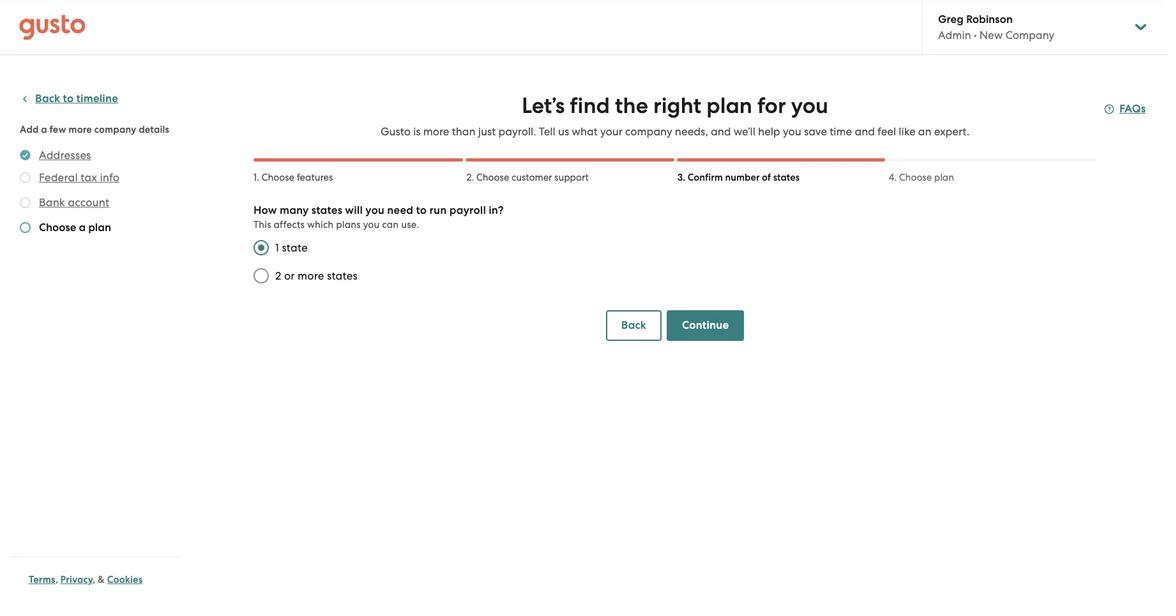 Task type: vqa. For each thing, say whether or not it's contained in the screenshot.
second And from the left
yes



Task type: describe. For each thing, give the bounding box(es) containing it.
1 horizontal spatial more
[[298, 270, 324, 282]]

back to timeline button
[[20, 91, 118, 107]]

1 , from the left
[[55, 574, 58, 586]]

bank account
[[39, 196, 109, 209]]

features
[[297, 172, 333, 183]]

in?
[[489, 204, 504, 217]]

addresses
[[39, 149, 91, 162]]

like
[[899, 125, 916, 138]]

tax
[[81, 171, 97, 184]]

states for more
[[327, 270, 358, 282]]

choose for choose customer support
[[476, 172, 509, 183]]

terms , privacy , & cookies
[[29, 574, 143, 586]]

payroll
[[450, 204, 486, 217]]

state
[[282, 241, 308, 254]]

a for plan
[[79, 221, 86, 234]]

plan inside 'list'
[[88, 221, 111, 234]]

you right help
[[783, 125, 802, 138]]

circle check image
[[20, 148, 31, 163]]

back for back to timeline
[[35, 92, 60, 105]]

timeline
[[76, 92, 118, 105]]

home image
[[19, 14, 86, 40]]

confirm
[[688, 172, 723, 183]]

info
[[100, 171, 120, 184]]

the
[[615, 93, 648, 119]]

back to timeline
[[35, 92, 118, 105]]

which
[[307, 219, 334, 231]]

or
[[284, 270, 295, 282]]

for
[[758, 93, 786, 119]]

an
[[918, 125, 932, 138]]

choose for choose features
[[262, 172, 295, 183]]

many
[[280, 204, 309, 217]]

greg robinson admin • new company
[[938, 13, 1055, 42]]

gusto
[[381, 125, 411, 138]]

us
[[558, 125, 569, 138]]

federal tax info
[[39, 171, 120, 184]]

to inside back to timeline button
[[63, 92, 74, 105]]

company inside let's find the right plan for you gusto is more than just payroll. tell us what your company needs, and we'll help you save time and feel like an expert.
[[625, 125, 672, 138]]

cookies button
[[107, 572, 143, 588]]

0 horizontal spatial company
[[94, 124, 136, 135]]

choose features
[[262, 172, 333, 183]]

check image
[[20, 172, 31, 183]]

federal
[[39, 171, 78, 184]]

how many states will you need to run payroll in? this affects which plans you can use.
[[254, 204, 504, 231]]

states for of
[[773, 172, 800, 183]]

to inside how many states will you need to run payroll in? this affects which plans you can use.
[[416, 204, 427, 217]]

add
[[20, 124, 39, 135]]

needs,
[[675, 125, 708, 138]]

continue
[[682, 319, 729, 332]]

confirm number of states
[[688, 172, 800, 183]]

choose plan
[[899, 172, 954, 183]]

choose a plan
[[39, 221, 111, 234]]

will
[[345, 204, 363, 217]]

federal tax info button
[[39, 170, 120, 185]]

choose for choose plan
[[899, 172, 932, 183]]

a for few
[[41, 124, 47, 135]]

2 and from the left
[[855, 125, 875, 138]]

than
[[452, 125, 476, 138]]

privacy link
[[60, 574, 93, 586]]

find
[[570, 93, 610, 119]]

admin
[[938, 29, 971, 42]]

2 horizontal spatial plan
[[934, 172, 954, 183]]

is
[[413, 125, 421, 138]]

choose for choose a plan
[[39, 221, 76, 234]]

choose customer support
[[476, 172, 589, 183]]

greg
[[938, 13, 964, 26]]

need
[[387, 204, 413, 217]]

account
[[68, 196, 109, 209]]

time
[[830, 125, 852, 138]]

how
[[254, 204, 277, 217]]

help
[[758, 125, 780, 138]]

2 , from the left
[[93, 574, 95, 586]]

tell
[[539, 125, 556, 138]]



Task type: locate. For each thing, give the bounding box(es) containing it.
a inside 'choose a plan' 'list'
[[79, 221, 86, 234]]

customer
[[512, 172, 552, 183]]

0 vertical spatial plan
[[707, 93, 753, 119]]

2 vertical spatial states
[[327, 270, 358, 282]]

number
[[725, 172, 760, 183]]

0 horizontal spatial more
[[69, 124, 92, 135]]

1 horizontal spatial a
[[79, 221, 86, 234]]

1 horizontal spatial company
[[625, 125, 672, 138]]

you right will
[[366, 204, 385, 217]]

continue button
[[667, 310, 744, 341]]

1 vertical spatial to
[[416, 204, 427, 217]]

1 and from the left
[[711, 125, 731, 138]]

plan inside let's find the right plan for you gusto is more than just payroll. tell us what your company needs, and we'll help you save time and feel like an expert.
[[707, 93, 753, 119]]

of
[[762, 172, 771, 183]]

company down the in the top right of the page
[[625, 125, 672, 138]]

2 or more states radio
[[247, 262, 275, 290]]

2 horizontal spatial more
[[423, 125, 449, 138]]

few
[[50, 124, 66, 135]]

to left run in the left of the page
[[416, 204, 427, 217]]

0 horizontal spatial plan
[[88, 221, 111, 234]]

choose
[[262, 172, 295, 183], [476, 172, 509, 183], [899, 172, 932, 183], [39, 221, 76, 234]]

check image
[[20, 197, 31, 208], [20, 222, 31, 233]]

what
[[572, 125, 598, 138]]

let's find the right plan for you gusto is more than just payroll. tell us what your company needs, and we'll help you save time and feel like an expert.
[[381, 93, 970, 138]]

choose a plan list
[[20, 148, 177, 238]]

run
[[430, 204, 447, 217]]

bank
[[39, 196, 65, 209]]

2 or more states
[[275, 270, 358, 282]]

more right or
[[298, 270, 324, 282]]

0 vertical spatial to
[[63, 92, 74, 105]]

1
[[275, 241, 279, 254]]

more right few
[[69, 124, 92, 135]]

more right "is"
[[423, 125, 449, 138]]

, left 'privacy' link
[[55, 574, 58, 586]]

choose up in?
[[476, 172, 509, 183]]

1 vertical spatial states
[[312, 204, 342, 217]]

just
[[478, 125, 496, 138]]

bank account button
[[39, 195, 109, 210]]

plan up we'll
[[707, 93, 753, 119]]

terms
[[29, 574, 55, 586]]

privacy
[[60, 574, 93, 586]]

you
[[791, 93, 829, 119], [783, 125, 802, 138], [366, 204, 385, 217], [363, 219, 380, 231]]

payroll.
[[499, 125, 536, 138]]

this
[[254, 219, 271, 231]]

plan down account
[[88, 221, 111, 234]]

choose inside 'list'
[[39, 221, 76, 234]]

a down account
[[79, 221, 86, 234]]

affects
[[274, 219, 305, 231]]

and left we'll
[[711, 125, 731, 138]]

back for back
[[621, 319, 647, 332]]

more
[[69, 124, 92, 135], [423, 125, 449, 138], [298, 270, 324, 282]]

0 horizontal spatial and
[[711, 125, 731, 138]]

we'll
[[734, 125, 756, 138]]

cookies
[[107, 574, 143, 586]]

back button
[[606, 310, 662, 341]]

to
[[63, 92, 74, 105], [416, 204, 427, 217]]

, left "&" on the bottom of the page
[[93, 574, 95, 586]]

right
[[654, 93, 701, 119]]

robinson
[[967, 13, 1013, 26]]

1 state
[[275, 241, 308, 254]]

back
[[35, 92, 60, 105], [621, 319, 647, 332]]

you up save
[[791, 93, 829, 119]]

add a few more company details
[[20, 124, 169, 135]]

expert.
[[934, 125, 970, 138]]

choose down the bank
[[39, 221, 76, 234]]

plan
[[707, 93, 753, 119], [934, 172, 954, 183], [88, 221, 111, 234]]

1 state radio
[[247, 234, 275, 262]]

feel
[[878, 125, 896, 138]]

plan down expert.
[[934, 172, 954, 183]]

faqs button
[[1105, 102, 1146, 117]]

•
[[974, 29, 977, 42]]

addresses button
[[39, 148, 91, 163]]

0 vertical spatial check image
[[20, 197, 31, 208]]

1 vertical spatial a
[[79, 221, 86, 234]]

1 vertical spatial back
[[621, 319, 647, 332]]

0 vertical spatial states
[[773, 172, 800, 183]]

you left the can
[[363, 219, 380, 231]]

save
[[804, 125, 827, 138]]

states inside how many states will you need to run payroll in? this affects which plans you can use.
[[312, 204, 342, 217]]

1 horizontal spatial plan
[[707, 93, 753, 119]]

0 vertical spatial back
[[35, 92, 60, 105]]

a
[[41, 124, 47, 135], [79, 221, 86, 234]]

and left feel
[[855, 125, 875, 138]]

use.
[[401, 219, 419, 231]]

1 horizontal spatial and
[[855, 125, 875, 138]]

choose down like
[[899, 172, 932, 183]]

0 horizontal spatial to
[[63, 92, 74, 105]]

2 check image from the top
[[20, 222, 31, 233]]

,
[[55, 574, 58, 586], [93, 574, 95, 586]]

faqs
[[1120, 102, 1146, 116]]

choose up how
[[262, 172, 295, 183]]

1 vertical spatial check image
[[20, 222, 31, 233]]

1 horizontal spatial back
[[621, 319, 647, 332]]

1 vertical spatial plan
[[934, 172, 954, 183]]

company
[[94, 124, 136, 135], [625, 125, 672, 138]]

details
[[139, 124, 169, 135]]

more inside let's find the right plan for you gusto is more than just payroll. tell us what your company needs, and we'll help you save time and feel like an expert.
[[423, 125, 449, 138]]

states down plans
[[327, 270, 358, 282]]

your
[[600, 125, 623, 138]]

2 vertical spatial plan
[[88, 221, 111, 234]]

0 horizontal spatial back
[[35, 92, 60, 105]]

terms link
[[29, 574, 55, 586]]

1 horizontal spatial ,
[[93, 574, 95, 586]]

support
[[555, 172, 589, 183]]

1 check image from the top
[[20, 197, 31, 208]]

0 horizontal spatial ,
[[55, 574, 58, 586]]

&
[[98, 574, 105, 586]]

states up which
[[312, 204, 342, 217]]

company
[[1006, 29, 1055, 42]]

can
[[382, 219, 399, 231]]

1 horizontal spatial to
[[416, 204, 427, 217]]

a left few
[[41, 124, 47, 135]]

company down timeline
[[94, 124, 136, 135]]

0 vertical spatial a
[[41, 124, 47, 135]]

states right of
[[773, 172, 800, 183]]

and
[[711, 125, 731, 138], [855, 125, 875, 138]]

plans
[[336, 219, 361, 231]]

to left timeline
[[63, 92, 74, 105]]

0 horizontal spatial a
[[41, 124, 47, 135]]

2
[[275, 270, 281, 282]]

let's
[[522, 93, 565, 119]]

states
[[773, 172, 800, 183], [312, 204, 342, 217], [327, 270, 358, 282]]

new
[[980, 29, 1003, 42]]



